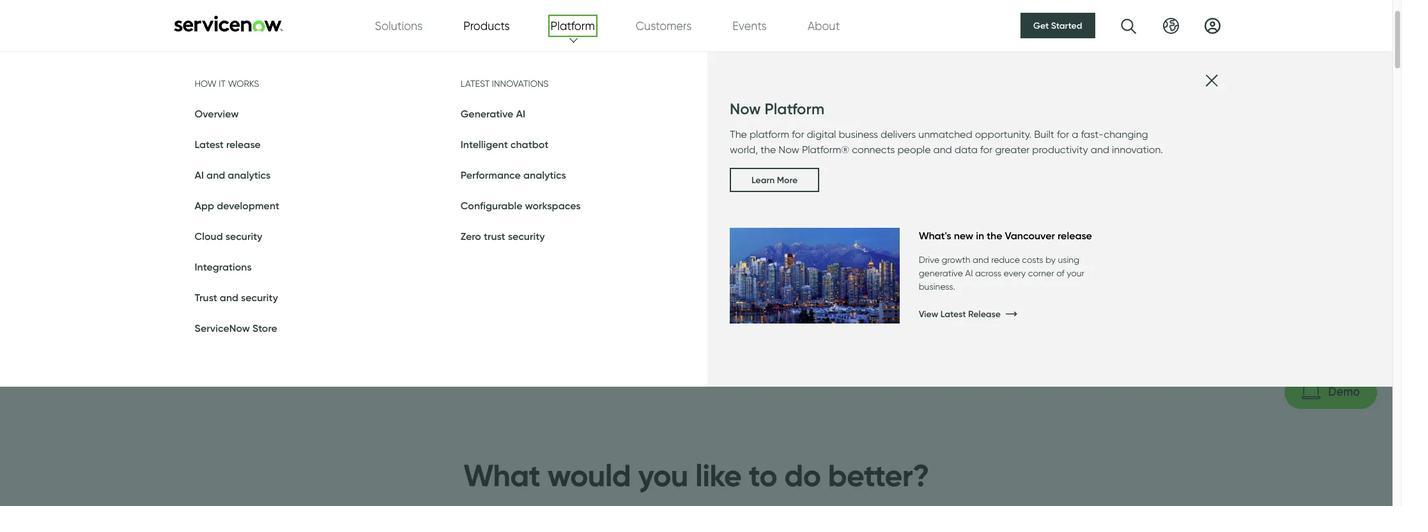 Task type: locate. For each thing, give the bounding box(es) containing it.
latest inside view latest release link
[[940, 309, 966, 320]]

1 analytics from the left
[[228, 169, 271, 181]]

ai and analytics link
[[195, 169, 271, 181]]

ai inside drive growth and reduce costs by using generative ai across every corner of your business.
[[965, 268, 973, 279]]

0 horizontal spatial analytics
[[228, 169, 271, 181]]

and
[[933, 144, 952, 156], [1091, 144, 1109, 156], [206, 169, 225, 181], [973, 255, 989, 265], [220, 291, 238, 304]]

0 horizontal spatial now
[[730, 100, 761, 118]]

in
[[976, 229, 984, 242]]

drive
[[919, 255, 939, 265]]

1 vertical spatial platform
[[765, 100, 824, 118]]

latest down overview
[[195, 138, 224, 151]]

integrations
[[195, 261, 252, 274]]

view latest release link
[[919, 302, 1144, 328]]

1 horizontal spatial now
[[779, 144, 799, 156]]

unmatched
[[918, 128, 972, 141]]

1 horizontal spatial latest
[[461, 79, 490, 89]]

0 horizontal spatial ai
[[195, 169, 204, 181]]

ai down the growth
[[965, 268, 973, 279]]

overview link
[[195, 107, 239, 120]]

changing
[[1104, 128, 1148, 141]]

2 horizontal spatial ai
[[965, 268, 973, 279]]

1 vertical spatial ai
[[195, 169, 204, 181]]

now down "platform"
[[779, 144, 799, 156]]

analytics up workspaces
[[523, 169, 566, 181]]

get
[[1033, 20, 1049, 31]]

app development
[[195, 199, 279, 212]]

latest release link
[[195, 138, 261, 151]]

2 vertical spatial ai
[[965, 268, 973, 279]]

innovation.
[[1112, 144, 1163, 156]]

now
[[730, 100, 761, 118], [779, 144, 799, 156]]

the
[[760, 144, 776, 156], [987, 229, 1002, 242]]

events button
[[733, 17, 767, 34]]

customers
[[636, 19, 692, 32]]

and down unmatched
[[933, 144, 952, 156]]

analytics up development
[[228, 169, 271, 181]]

platform button
[[551, 17, 595, 34]]

0 vertical spatial release
[[226, 138, 261, 151]]

0 horizontal spatial the
[[760, 144, 776, 156]]

the right in
[[987, 229, 1002, 242]]

0 horizontal spatial platform
[[551, 19, 595, 32]]

ai
[[516, 107, 525, 120], [195, 169, 204, 181], [965, 268, 973, 279]]

and right trust
[[220, 291, 238, 304]]

release up ai and analytics link
[[226, 138, 261, 151]]

0 vertical spatial latest
[[461, 79, 490, 89]]

solutions
[[375, 19, 423, 32]]

now up the
[[730, 100, 761, 118]]

and up across on the right
[[973, 255, 989, 265]]

for right data
[[980, 144, 993, 156]]

1 horizontal spatial platform
[[765, 100, 824, 118]]

latest right view at the bottom right of the page
[[940, 309, 966, 320]]

0 vertical spatial platform
[[551, 19, 595, 32]]

1 horizontal spatial ai
[[516, 107, 525, 120]]

1 vertical spatial latest
[[195, 138, 224, 151]]

release
[[968, 309, 1001, 320]]

0 vertical spatial the
[[760, 144, 776, 156]]

digital
[[807, 128, 836, 141]]

1 vertical spatial the
[[987, 229, 1002, 242]]

for
[[792, 128, 804, 141], [1057, 128, 1069, 141], [980, 144, 993, 156]]

for left digital
[[792, 128, 804, 141]]

analytics
[[228, 169, 271, 181], [523, 169, 566, 181]]

ai and analytics
[[195, 169, 271, 181]]

latest
[[461, 79, 490, 89], [195, 138, 224, 151], [940, 309, 966, 320]]

app development link
[[195, 199, 279, 212]]

1 horizontal spatial analytics
[[523, 169, 566, 181]]

started
[[1051, 20, 1082, 31]]

ai up "app"
[[195, 169, 204, 181]]

intelligent chatbot
[[461, 138, 548, 151]]

generative ai link
[[461, 107, 525, 120]]

configurable
[[461, 199, 522, 212]]

a
[[1072, 128, 1078, 141]]

the inside the platform for digital business delivers unmatched opportunity. built for a fast-changing world, the now platform® connects people and data for greater productivity and innovation.
[[760, 144, 776, 156]]

1 horizontal spatial release
[[1058, 229, 1092, 242]]

release
[[226, 138, 261, 151], [1058, 229, 1092, 242]]

development
[[217, 199, 279, 212]]

about button
[[808, 17, 840, 34]]

generative
[[919, 268, 963, 279]]

0 horizontal spatial for
[[792, 128, 804, 141]]

security up store
[[241, 291, 278, 304]]

the down "platform"
[[760, 144, 776, 156]]

2 vertical spatial latest
[[940, 309, 966, 320]]

of
[[1056, 268, 1065, 279]]

ai down innovations
[[516, 107, 525, 120]]

productivity
[[1032, 144, 1088, 156]]

release up "using"
[[1058, 229, 1092, 242]]

servicenow store link
[[195, 322, 277, 335]]

how
[[195, 79, 217, 89]]

learn
[[752, 174, 775, 186]]

world,
[[730, 144, 758, 156]]

app
[[195, 199, 214, 212]]

integrations link
[[195, 261, 252, 274]]

reduce
[[991, 255, 1020, 265]]

now inside the platform for digital business delivers unmatched opportunity. built for a fast-changing world, the now platform® connects people and data for greater productivity and innovation.
[[779, 144, 799, 156]]

works
[[228, 79, 259, 89]]

0 horizontal spatial latest
[[195, 138, 224, 151]]

more
[[777, 174, 798, 186]]

2 horizontal spatial latest
[[940, 309, 966, 320]]

performance analytics link
[[461, 169, 566, 181]]

0 vertical spatial now
[[730, 100, 761, 118]]

cloud security
[[195, 230, 262, 243]]

latest up generative
[[461, 79, 490, 89]]

platform
[[750, 128, 789, 141]]

for left a
[[1057, 128, 1069, 141]]

connects
[[852, 144, 895, 156]]

security
[[225, 230, 262, 243], [508, 230, 545, 243], [241, 291, 278, 304]]

data
[[955, 144, 978, 156]]

security down configurable workspaces link
[[508, 230, 545, 243]]

intelligent
[[461, 138, 508, 151]]

trust and security
[[195, 291, 278, 304]]

1 vertical spatial now
[[779, 144, 799, 156]]

0 horizontal spatial release
[[226, 138, 261, 151]]

servicenow image
[[172, 15, 284, 32]]

performance analytics
[[461, 169, 566, 181]]



Task type: vqa. For each thing, say whether or not it's contained in the screenshot.
menu bar on the top
no



Task type: describe. For each thing, give the bounding box(es) containing it.
it
[[219, 79, 226, 89]]

learn more
[[752, 174, 798, 186]]

latest innovations
[[461, 79, 549, 89]]

now platform
[[730, 100, 824, 118]]

cloud security link
[[195, 230, 262, 243]]

intelligent chatbot link
[[461, 138, 548, 151]]

security down development
[[225, 230, 262, 243]]

latest release
[[195, 138, 261, 151]]

business.
[[919, 282, 955, 292]]

view
[[919, 309, 938, 320]]

2 analytics from the left
[[523, 169, 566, 181]]

zero
[[461, 230, 481, 243]]

trust and security link
[[195, 291, 278, 304]]

zero trust security link
[[461, 230, 545, 243]]

across
[[975, 268, 1001, 279]]

products button
[[463, 17, 510, 34]]

and inside drive growth and reduce costs by using generative ai across every corner of your business.
[[973, 255, 989, 265]]

customers button
[[636, 17, 692, 34]]

learn more link
[[730, 168, 819, 192]]

0 vertical spatial ai
[[516, 107, 525, 120]]

what's
[[919, 229, 951, 242]]

get started
[[1033, 20, 1082, 31]]

events
[[733, 19, 767, 32]]

1 horizontal spatial for
[[980, 144, 993, 156]]

1 vertical spatial release
[[1058, 229, 1092, 242]]

security for trust and security
[[241, 291, 278, 304]]

latest for latest release
[[195, 138, 224, 151]]

how it works
[[195, 79, 259, 89]]

platform®
[[802, 144, 849, 156]]

workspaces
[[525, 199, 581, 212]]

the platform for digital business delivers unmatched opportunity. built for a fast-changing world, the now platform® connects people and data for greater productivity and innovation.
[[730, 128, 1163, 156]]

configurable workspaces link
[[461, 199, 581, 212]]

zero trust security
[[461, 230, 545, 243]]

by
[[1046, 255, 1056, 265]]

generative ai
[[461, 107, 525, 120]]

opportunity.
[[975, 128, 1032, 141]]

fast-
[[1081, 128, 1104, 141]]

chatbot
[[510, 138, 548, 151]]

configurable workspaces
[[461, 199, 581, 212]]

security for zero trust security
[[508, 230, 545, 243]]

drive growth and reduce costs by using generative ai across every corner of your business.
[[919, 255, 1084, 292]]

latest for latest innovations
[[461, 79, 490, 89]]

business
[[839, 128, 878, 141]]

trust
[[484, 230, 505, 243]]

cloud
[[195, 230, 223, 243]]

new
[[954, 229, 973, 242]]

servicenow
[[195, 322, 250, 335]]

what's new in the vancouver release
[[919, 229, 1092, 242]]

vancouver
[[1005, 229, 1055, 242]]

2 horizontal spatial for
[[1057, 128, 1069, 141]]

and down fast-
[[1091, 144, 1109, 156]]

performance
[[461, 169, 521, 181]]

about
[[808, 19, 840, 32]]

get started link
[[1021, 13, 1095, 38]]

1 horizontal spatial the
[[987, 229, 1002, 242]]

and up "app"
[[206, 169, 225, 181]]

trust
[[195, 291, 217, 304]]

store
[[252, 322, 277, 335]]

products
[[463, 19, 510, 32]]

servicenow store
[[195, 322, 277, 335]]

generative
[[461, 107, 513, 120]]

innovations
[[492, 79, 549, 89]]

built
[[1034, 128, 1054, 141]]

greater
[[995, 144, 1030, 156]]

growth
[[942, 255, 970, 265]]

solutions button
[[375, 17, 423, 34]]

costs
[[1022, 255, 1043, 265]]

your
[[1067, 268, 1084, 279]]

every
[[1004, 268, 1026, 279]]

using
[[1058, 255, 1079, 265]]

view latest release
[[919, 309, 1001, 320]]

overview
[[195, 107, 239, 120]]

people
[[897, 144, 931, 156]]

delivers
[[881, 128, 916, 141]]

the
[[730, 128, 747, 141]]



